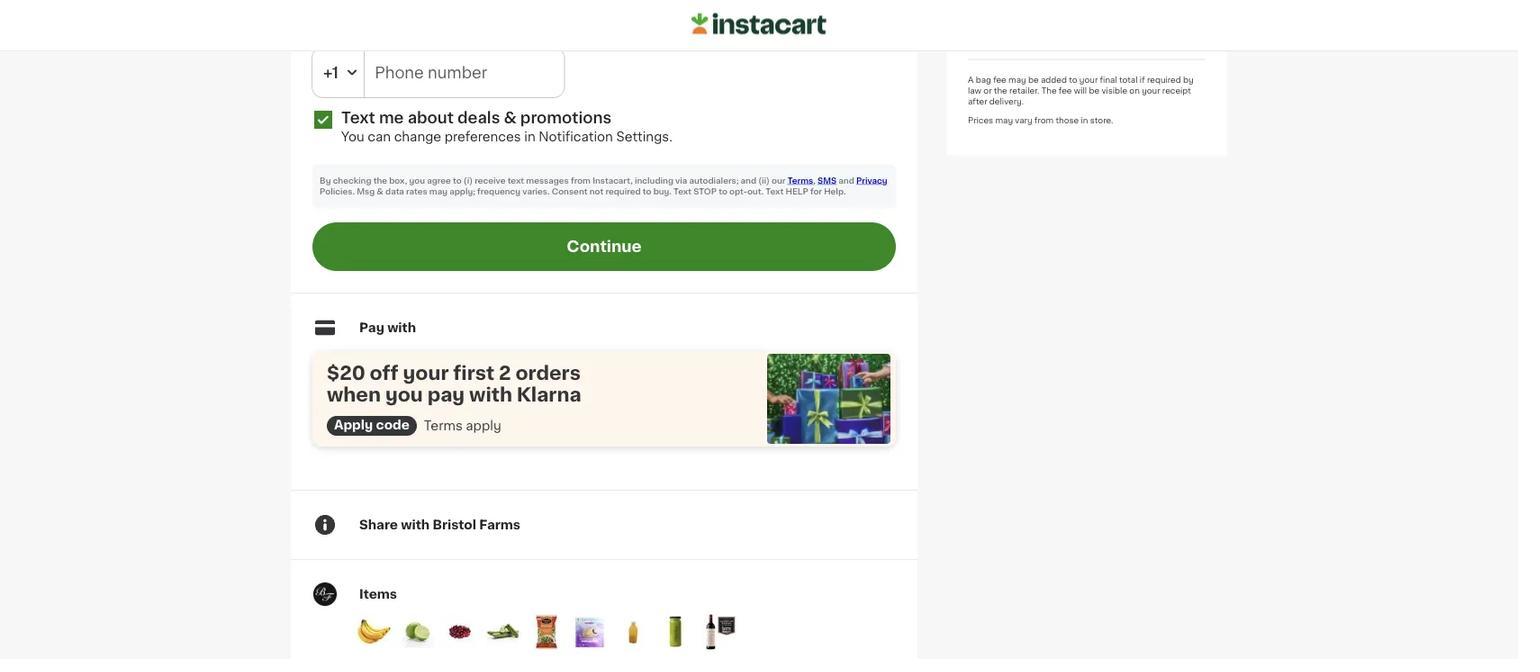 Task type: vqa. For each thing, say whether or not it's contained in the screenshot.
STOP & SHOP image
no



Task type: describe. For each thing, give the bounding box(es) containing it.
off
[[370, 363, 399, 382]]

to inside a bag fee may be added to your final total if required by law or the retailer. the fee will be visible on your receipt after delivery.
[[1069, 76, 1078, 84]]

delivery.
[[989, 97, 1024, 105]]

austin hope cabernet sauvignon, paso robles image
[[701, 614, 738, 650]]

0 horizontal spatial be
[[1028, 76, 1039, 84]]

including
[[635, 177, 674, 185]]

by
[[1183, 76, 1194, 84]]

help.
[[824, 188, 846, 196]]

you
[[341, 131, 364, 143]]

prices
[[968, 116, 993, 124]]

receive
[[475, 177, 506, 185]]

sms link
[[818, 177, 837, 185]]

instacart,
[[593, 177, 633, 185]]

box,
[[389, 177, 407, 185]]

frequency
[[477, 188, 521, 196]]

law
[[968, 86, 982, 95]]

data
[[385, 188, 404, 196]]

preferences
[[445, 131, 521, 143]]

the
[[1042, 86, 1057, 95]]

will
[[1074, 86, 1087, 95]]

1 horizontal spatial be
[[1089, 86, 1100, 95]]

1 vertical spatial fee
[[1059, 86, 1072, 95]]

policies.
[[320, 188, 355, 196]]

pay
[[427, 385, 465, 404]]

terms inside by checking the box, you agree to (i) receive text messages from instacart, including via autodialers; and (ii) our terms , sms and privacy policies. msg & data rates may apply; frequency varies. consent not required to buy. text stop to opt-out. text help for help.
[[788, 177, 813, 185]]

checking
[[333, 177, 371, 185]]

2 horizontal spatial your
[[1142, 86, 1160, 95]]

1 vertical spatial terms
[[424, 420, 463, 432]]

apply code
[[334, 419, 410, 431]]

farms
[[479, 519, 520, 531]]

0 vertical spatial fee
[[993, 76, 1007, 84]]

+1
[[323, 65, 339, 80]]

promotions
[[520, 110, 612, 126]]

home image
[[692, 10, 827, 37]]

after
[[968, 97, 987, 105]]

vary
[[1015, 116, 1032, 124]]

on
[[1130, 86, 1140, 95]]

apply
[[466, 420, 501, 432]]

$20
[[327, 363, 365, 382]]

msg
[[357, 188, 375, 196]]

your inside '$20 off your first 2 orders when you pay with klarna'
[[403, 363, 449, 382]]

autodialers;
[[689, 177, 739, 185]]

text
[[508, 177, 524, 185]]

in inside text me about deals & promotions you can change preferences in notification settings.
[[524, 131, 536, 143]]

(ii)
[[758, 177, 770, 185]]

retailer.
[[1010, 86, 1040, 95]]

messages
[[526, 177, 569, 185]]

code
[[376, 419, 410, 431]]

varies.
[[523, 188, 550, 196]]

the inside a bag fee may be added to your final total if required by law or the retailer. the fee will be visible on your receipt after delivery.
[[994, 86, 1007, 95]]

settings.
[[616, 131, 672, 143]]

required inside by checking the box, you agree to (i) receive text messages from instacart, including via autodialers; and (ii) our terms , sms and privacy policies. msg & data rates may apply; frequency varies. consent not required to buy. text stop to opt-out. text help for help.
[[606, 188, 641, 196]]

orders
[[515, 363, 581, 382]]

change
[[394, 131, 441, 143]]

sms
[[818, 177, 837, 185]]

prices may vary from those in store.
[[968, 116, 1113, 124]]

to left (i)
[[453, 177, 462, 185]]

may inside a bag fee may be added to your final total if required by law or the retailer. the fee will be visible on your receipt after delivery.
[[1009, 76, 1026, 84]]

via
[[675, 177, 687, 185]]

privacy link
[[856, 177, 888, 185]]

visible
[[1102, 86, 1128, 95]]

with for pay with
[[387, 321, 416, 334]]

about
[[408, 110, 454, 126]]

lime regular image
[[399, 614, 435, 650]]

2 and from the left
[[839, 177, 854, 185]]

pay
[[359, 321, 384, 334]]

those
[[1056, 116, 1079, 124]]

share with bristol farms
[[359, 519, 520, 531]]

deals
[[457, 110, 500, 126]]

me
[[379, 110, 404, 126]]

can
[[368, 131, 391, 143]]

2
[[499, 363, 511, 382]]

buy.
[[653, 188, 672, 196]]

0 vertical spatial in
[[1081, 116, 1088, 124]]

notification
[[539, 131, 613, 143]]

items
[[359, 588, 397, 601]]

a bag fee may be added to your final total if required by law or the retailer. the fee will be visible on your receipt after delivery.
[[968, 76, 1194, 105]]

text me about deals & promotions you can change preferences in notification settings.
[[341, 110, 672, 143]]

by
[[320, 177, 331, 185]]

if
[[1140, 76, 1145, 84]]



Task type: locate. For each thing, give the bounding box(es) containing it.
fresh squeezed orange juice image
[[615, 614, 651, 650]]

1 vertical spatial required
[[606, 188, 641, 196]]

0 vertical spatial may
[[1009, 76, 1026, 84]]

be up retailer.
[[1028, 76, 1039, 84]]

1 horizontal spatial text
[[674, 188, 692, 196]]

0 vertical spatial required
[[1147, 76, 1181, 84]]

your down if at top right
[[1142, 86, 1160, 95]]

Select a country button
[[312, 48, 364, 97]]

first
[[453, 363, 494, 382]]

the inside by checking the box, you agree to (i) receive text messages from instacart, including via autodialers; and (ii) our terms , sms and privacy policies. msg & data rates may apply; frequency varies. consent not required to buy. text stop to opt-out. text help for help.
[[373, 177, 387, 185]]

1 horizontal spatial required
[[1147, 76, 1181, 84]]

may down agree
[[429, 188, 448, 196]]

0 horizontal spatial required
[[606, 188, 641, 196]]

1 horizontal spatial from
[[1035, 116, 1054, 124]]

in
[[1081, 116, 1088, 124], [524, 131, 536, 143]]

a
[[968, 76, 974, 84]]

taylor farms southwest chopped salad kit image
[[529, 614, 565, 650]]

continue
[[567, 239, 642, 254]]

0 horizontal spatial text
[[341, 110, 375, 126]]

0 horizontal spatial and
[[741, 177, 756, 185]]

1 vertical spatial be
[[1089, 86, 1100, 95]]

1 vertical spatial from
[[571, 177, 591, 185]]

1 vertical spatial with
[[469, 385, 512, 404]]

2 horizontal spatial text
[[766, 188, 784, 196]]

1 vertical spatial your
[[1142, 86, 1160, 95]]

and up out.
[[741, 177, 756, 185]]

0 horizontal spatial from
[[571, 177, 591, 185]]

1 vertical spatial the
[[373, 177, 387, 185]]

1 horizontal spatial your
[[1080, 76, 1098, 84]]

from up consent in the top of the page
[[571, 177, 591, 185]]

& inside by checking the box, you agree to (i) receive text messages from instacart, including via autodialers; and (ii) our terms , sms and privacy policies. msg & data rates may apply; frequency varies. consent not required to buy. text stop to opt-out. text help for help.
[[377, 188, 383, 196]]

apply;
[[450, 188, 475, 196]]

to up will
[[1069, 76, 1078, 84]]

may down delivery.
[[995, 116, 1013, 124]]

(i)
[[464, 177, 473, 185]]

help
[[786, 188, 808, 196]]

with down 2
[[469, 385, 512, 404]]

from inside by checking the box, you agree to (i) receive text messages from instacart, including via autodialers; and (ii) our terms , sms and privacy policies. msg & data rates may apply; frequency varies. consent not required to buy. text stop to opt-out. text help for help.
[[571, 177, 591, 185]]

bag
[[976, 76, 991, 84]]

1 and from the left
[[741, 177, 756, 185]]

from
[[1035, 116, 1054, 124], [571, 177, 591, 185]]

1 horizontal spatial terms
[[788, 177, 813, 185]]

required inside a bag fee may be added to your final total if required by law or the retailer. the fee will be visible on your receipt after delivery.
[[1147, 76, 1181, 84]]

bristol
[[433, 519, 476, 531]]

share
[[359, 519, 398, 531]]

0 horizontal spatial terms
[[424, 420, 463, 432]]

and up help.
[[839, 177, 854, 185]]

0 vertical spatial your
[[1080, 76, 1098, 84]]

1 horizontal spatial &
[[504, 110, 517, 126]]

the up delivery.
[[994, 86, 1007, 95]]

0 vertical spatial you
[[409, 177, 425, 185]]

organic english seedless cucumber image
[[485, 614, 521, 650]]

be right will
[[1089, 86, 1100, 95]]

store.
[[1090, 116, 1113, 124]]

organic bananas image
[[356, 614, 392, 650]]

1 vertical spatial &
[[377, 188, 383, 196]]

may inside by checking the box, you agree to (i) receive text messages from instacart, including via autodialers; and (ii) our terms , sms and privacy policies. msg & data rates may apply; frequency varies. consent not required to buy. text stop to opt-out. text help for help.
[[429, 188, 448, 196]]

0 horizontal spatial your
[[403, 363, 449, 382]]

chubby snacks peanut butter & grape jam sandwiches image
[[572, 614, 608, 650]]

with for share with bristol farms
[[401, 519, 430, 531]]

terms apply
[[424, 420, 501, 432]]

terms down pay
[[424, 420, 463, 432]]

apply
[[334, 419, 373, 431]]

terms up help on the right
[[788, 177, 813, 185]]

fee left will
[[1059, 86, 1072, 95]]

0 horizontal spatial &
[[377, 188, 383, 196]]

2 vertical spatial with
[[401, 519, 430, 531]]

2 vertical spatial your
[[403, 363, 449, 382]]

&
[[504, 110, 517, 126], [377, 188, 383, 196]]

be
[[1028, 76, 1039, 84], [1089, 86, 1100, 95]]

added
[[1041, 76, 1067, 84]]

from right vary
[[1035, 116, 1054, 124]]

not
[[590, 188, 604, 196]]

text up you
[[341, 110, 375, 126]]

text
[[341, 110, 375, 126], [674, 188, 692, 196], [766, 188, 784, 196]]

1 horizontal spatial in
[[1081, 116, 1088, 124]]

continue button
[[312, 222, 896, 271]]

to down autodialers;
[[719, 188, 728, 196]]

you down off
[[385, 385, 423, 404]]

with
[[387, 321, 416, 334], [469, 385, 512, 404], [401, 519, 430, 531]]

required up receipt
[[1147, 76, 1181, 84]]

total
[[1119, 76, 1138, 84]]

0 vertical spatial be
[[1028, 76, 1039, 84]]

0 horizontal spatial fee
[[993, 76, 1007, 84]]

opt-
[[729, 188, 747, 196]]

agree
[[427, 177, 451, 185]]

consent
[[552, 188, 588, 196]]

when
[[327, 385, 381, 404]]

may
[[1009, 76, 1026, 84], [995, 116, 1013, 124], [429, 188, 448, 196]]

rates
[[406, 188, 427, 196]]

0 horizontal spatial in
[[524, 131, 536, 143]]

you inside '$20 off your first 2 orders when you pay with klarna'
[[385, 385, 423, 404]]

in left store.
[[1081, 116, 1088, 124]]

your up will
[[1080, 76, 1098, 84]]

our
[[772, 177, 786, 185]]

you inside by checking the box, you agree to (i) receive text messages from instacart, including via autodialers; and (ii) our terms , sms and privacy policies. msg & data rates may apply; frequency varies. consent not required to buy. text stop to opt-out. text help for help.
[[409, 177, 425, 185]]

with inside '$20 off your first 2 orders when you pay with klarna'
[[469, 385, 512, 404]]

you up the rates
[[409, 177, 425, 185]]

1 horizontal spatial and
[[839, 177, 854, 185]]

terms link
[[788, 177, 813, 185]]

pay with
[[359, 321, 416, 334]]

or
[[984, 86, 992, 95]]

1 vertical spatial may
[[995, 116, 1013, 124]]

with right pay
[[387, 321, 416, 334]]

final
[[1100, 76, 1117, 84]]

out.
[[747, 188, 764, 196]]

2 vertical spatial may
[[429, 188, 448, 196]]

bristol farms the doctor juice image
[[658, 614, 694, 650]]

1 horizontal spatial the
[[994, 86, 1007, 95]]

privacy
[[856, 177, 888, 185]]

0 vertical spatial terms
[[788, 177, 813, 185]]

required
[[1147, 76, 1181, 84], [606, 188, 641, 196]]

receipt
[[1162, 86, 1191, 95]]

may up retailer.
[[1009, 76, 1026, 84]]

& right deals
[[504, 110, 517, 126]]

required down instacart,
[[606, 188, 641, 196]]

to down including
[[643, 188, 651, 196]]

0 vertical spatial from
[[1035, 116, 1054, 124]]

$20 off your first 2 orders when you pay with klarna
[[327, 363, 581, 404]]

text down our
[[766, 188, 784, 196]]

0 vertical spatial &
[[504, 110, 517, 126]]

fee
[[993, 76, 1007, 84], [1059, 86, 1072, 95]]

with right share
[[401, 519, 430, 531]]

by checking the box, you agree to (i) receive text messages from instacart, including via autodialers; and (ii) our terms , sms and privacy policies. msg & data rates may apply; frequency varies. consent not required to buy. text stop to opt-out. text help for help.
[[320, 177, 888, 196]]

fee right bag
[[993, 76, 1007, 84]]

1 horizontal spatial fee
[[1059, 86, 1072, 95]]

in down promotions
[[524, 131, 536, 143]]

klarna
[[517, 385, 581, 404]]

to
[[1069, 76, 1078, 84], [453, 177, 462, 185], [643, 188, 651, 196], [719, 188, 728, 196]]

the
[[994, 86, 1007, 95], [373, 177, 387, 185]]

0 vertical spatial with
[[387, 321, 416, 334]]

and
[[741, 177, 756, 185], [839, 177, 854, 185]]

terms
[[788, 177, 813, 185], [424, 420, 463, 432]]

fresh premium organic cranberries image
[[442, 614, 478, 650]]

,
[[813, 177, 816, 185]]

text down via at the left of page
[[674, 188, 692, 196]]

1 vertical spatial in
[[524, 131, 536, 143]]

text inside text me about deals & promotions you can change preferences in notification settings.
[[341, 110, 375, 126]]

1 vertical spatial you
[[385, 385, 423, 404]]

your up pay
[[403, 363, 449, 382]]

& right "msg"
[[377, 188, 383, 196]]

stop
[[694, 188, 717, 196]]

& inside text me about deals & promotions you can change preferences in notification settings.
[[504, 110, 517, 126]]

0 horizontal spatial the
[[373, 177, 387, 185]]

the left box,
[[373, 177, 387, 185]]

Phone number telephone field
[[364, 48, 564, 97]]

for
[[810, 188, 822, 196]]

0 vertical spatial the
[[994, 86, 1007, 95]]



